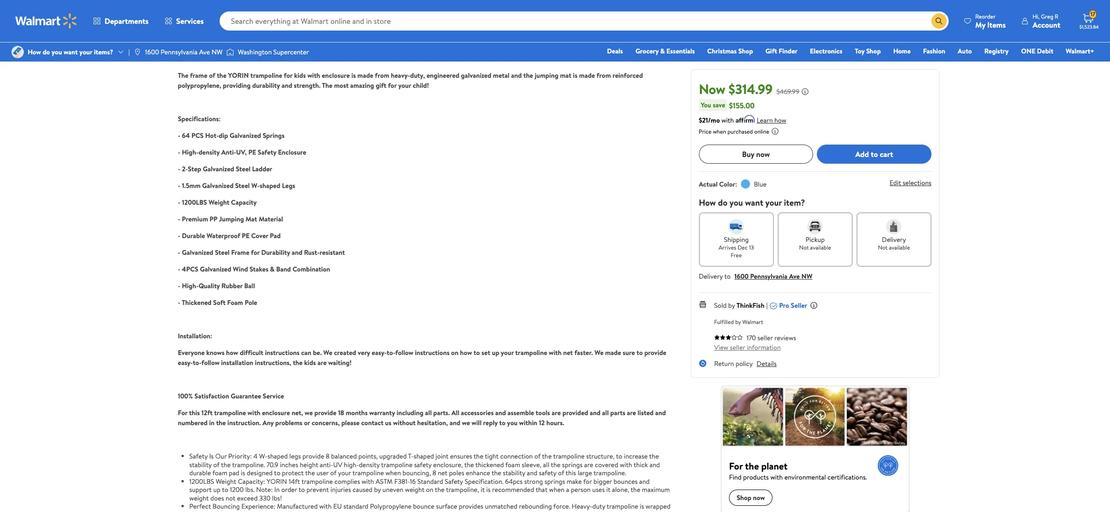 Task type: describe. For each thing, give the bounding box(es) containing it.
how inside button
[[775, 116, 787, 125]]

delivery for to
[[699, 272, 723, 281]]

electronics link
[[806, 46, 847, 56]]

increase
[[624, 452, 648, 461]]

- for - high-quality rubber ball
[[178, 281, 180, 291]]

force.
[[553, 502, 570, 511]]

has
[[321, 510, 330, 512]]

all up hesitation,
[[425, 408, 432, 418]]

now $314.99
[[699, 80, 773, 98]]

$1,523.84
[[1079, 23, 1099, 30]]

step
[[188, 164, 201, 174]]

delivery not available
[[878, 235, 910, 252]]

learn how
[[757, 116, 787, 125]]

0 vertical spatial 64
[[182, 131, 190, 140]]

0 horizontal spatial weight
[[189, 493, 209, 503]]

details button
[[757, 359, 777, 369]]

14ft
[[289, 477, 300, 486]]

stakes
[[250, 265, 268, 274]]

for right 'gift'
[[388, 81, 397, 90]]

$314.99
[[729, 80, 773, 98]]

eu
[[333, 502, 342, 511]]

your inside safety is our priority: 4 w-shaped legs provide 8 balanced points, upgraded t-shaped joint ensures the tight connection of the trampoline structure, to increase the stability of the trampoline. 70.9 inches height anti-uv high-density trampoline safety enclosure, the thickened foam sleeve, all the springs are covered with thick and durable foam pad is designed to protect the user of your trampoline when bouncing, 8 net poles enhance the stability and safety of this large trampoline. 1200lbs weight capacity: yorin 14ft trampoline complies with astm f381-16 standard safety specification. 64pcs strong springs make for bigger bounces and support up to 1200 lbs. note: in order to prevent injuries caused by uneven weight on the trampoline, it is recommended that when a person uses it alone, the maximum weight does not exceed 330 lbs! perfect bouncing experience: manufactured with eu standard polypropylene bounce surface provides unmatched rebounding force. heavy-duty trampoline is wrapped with 64 hot-dips galvanized springs, all spring has undergone 20,000 extreme extension experiments without deformation. those springs connect tightly with the jum
[[338, 468, 351, 478]]

0 vertical spatial pe
[[248, 148, 256, 157]]

170 seller reviews
[[747, 333, 796, 343]]

1 horizontal spatial &
[[660, 46, 665, 56]]

is right mat
[[573, 71, 577, 80]]

shaped left the legs
[[267, 452, 288, 461]]

with inside everyone knows how difficult instructions can be. we created very easy-to-follow instructions on how to set up your trampoline with net faster. we made sure to provide easy-to-follow installation instructions, the kids are waiting!
[[549, 348, 562, 358]]

items?
[[94, 47, 113, 57]]

trampoline up 'f381-'
[[381, 460, 413, 470]]

- for - thickened soft foam pole
[[178, 298, 180, 308]]

of inside the frame of the yorin trampoline for kids with enclosure is made from heavy-duty, engineered galvanized metal and the jumping mat is made from reinforced polypropylene, providing durability and strength. the most amazing gift for your child!
[[209, 71, 215, 80]]

galvanized inside safety is our priority: 4 w-shaped legs provide 8 balanced points, upgraded t-shaped joint ensures the tight connection of the trampoline structure, to increase the stability of the trampoline. 70.9 inches height anti-uv high-density trampoline safety enclosure, the thickened foam sleeve, all the springs are covered with thick and durable foam pad is designed to protect the user of your trampoline when bouncing, 8 net poles enhance the stability and safety of this large trampoline. 1200lbs weight capacity: yorin 14ft trampoline complies with astm f381-16 standard safety specification. 64pcs strong springs make for bigger bounces and support up to 1200 lbs. note: in order to prevent injuries caused by uneven weight on the trampoline, it is recommended that when a person uses it alone, the maximum weight does not exceed 330 lbs! perfect bouncing experience: manufactured with eu standard polypropylene bounce surface provides unmatched rebounding force. heavy-duty trampoline is wrapped with 64 hot-dips galvanized springs, all spring has undergone 20,000 extreme extension experiments without deformation. those springs connect tightly with the jum
[[238, 510, 268, 512]]

perfect
[[189, 502, 211, 511]]

tightly
[[608, 510, 627, 512]]

do for how do you want your item?
[[718, 197, 728, 209]]

learn more about strikethrough prices image
[[801, 88, 809, 95]]

galvanized up - 1200lbs weight capacity
[[202, 181, 233, 191]]

you
[[701, 100, 711, 110]]

all left "spring"
[[293, 510, 300, 512]]

$155.00
[[729, 100, 755, 111]]

provide inside everyone knows how difficult instructions can be. we created very easy-to-follow instructions on how to set up your trampoline with net faster. we made sure to provide easy-to-follow installation instructions, the kids are waiting!
[[644, 348, 666, 358]]

manufactured
[[277, 502, 318, 511]]

1 horizontal spatial follow
[[395, 348, 413, 358]]

the frame of the yorin trampoline for kids with enclosure is made from heavy-duty, engineered galvanized metal and the jumping mat is made from reinforced polypropylene, providing durability and strength. the most amazing gift for your child!
[[178, 71, 643, 90]]

covered
[[595, 460, 618, 470]]

with left "thick"
[[620, 460, 632, 470]]

2 vertical spatial springs
[[561, 510, 581, 512]]

2 we from the left
[[595, 348, 604, 358]]

enclosure inside for this 12ft trampoline with enclosure net, we provide 18 months warranty including all parts. all accessories and assemble tools are provided and all parts are listed and numbered in the instruction. any problems or concerns, please contact us without hesitation, and we will reply to you within 12 hours.
[[262, 408, 290, 418]]

0 horizontal spatial stability
[[189, 460, 212, 470]]

is
[[209, 452, 214, 461]]

gift finder link
[[761, 46, 802, 56]]

capacity
[[231, 198, 257, 207]]

very
[[358, 348, 370, 358]]

pickup not available
[[799, 235, 831, 252]]

0 horizontal spatial easy-
[[178, 358, 193, 368]]

concerns,
[[312, 418, 340, 428]]

2 it from the left
[[606, 485, 610, 495]]

trampoline inside for this 12ft trampoline with enclosure net, we provide 18 months warranty including all parts. all accessories and assemble tools are provided and all parts are listed and numbered in the instruction. any problems or concerns, please contact us without hesitation, and we will reply to you within 12 hours.
[[214, 408, 246, 418]]

with inside for this 12ft trampoline with enclosure net, we provide 18 months warranty including all parts. all accessories and assemble tools are provided and all parts are listed and numbered in the instruction. any problems or concerns, please contact us without hesitation, and we will reply to you within 12 hours.
[[248, 408, 260, 418]]

pp
[[210, 214, 218, 224]]

our
[[215, 452, 227, 461]]

rust-
[[304, 248, 320, 257]]

net inside safety is our priority: 4 w-shaped legs provide 8 balanced points, upgraded t-shaped joint ensures the tight connection of the trampoline structure, to increase the stability of the trampoline. 70.9 inches height anti-uv high-density trampoline safety enclosure, the thickened foam sleeve, all the springs are covered with thick and durable foam pad is designed to protect the user of your trampoline when bouncing, 8 net poles enhance the stability and safety of this large trampoline. 1200lbs weight capacity: yorin 14ft trampoline complies with astm f381-16 standard safety specification. 64pcs strong springs make for bigger bounces and support up to 1200 lbs. note: in order to prevent injuries caused by uneven weight on the trampoline, it is recommended that when a person uses it alone, the maximum weight does not exceed 330 lbs! perfect bouncing experience: manufactured with eu standard polypropylene bounce surface provides unmatched rebounding force. heavy-duty trampoline is wrapped with 64 hot-dips galvanized springs, all spring has undergone 20,000 extreme extension experiments without deformation. those springs connect tightly with the jum
[[438, 468, 447, 478]]

0 horizontal spatial &
[[270, 265, 275, 274]]

$469.99
[[777, 87, 800, 96]]

galvanized down anti- on the top left of the page
[[203, 164, 234, 174]]

add to cart button
[[817, 145, 932, 164]]

1 horizontal spatial stability
[[503, 468, 525, 478]]

is right pad
[[241, 468, 245, 478]]

without inside for this 12ft trampoline with enclosure net, we provide 18 months warranty including all parts. all accessories and assemble tools are provided and all parts are listed and numbered in the instruction. any problems or concerns, please contact us without hesitation, and we will reply to you within 12 hours.
[[393, 418, 416, 428]]

to right sure
[[637, 348, 643, 358]]

dips
[[225, 510, 237, 512]]

on inside everyone knows how difficult instructions can be. we created very easy-to-follow instructions on how to set up your trampoline with net faster. we made sure to provide easy-to-follow installation instructions, the kids are waiting!
[[451, 348, 458, 358]]

this inside for this 12ft trampoline with enclosure net, we provide 18 months warranty including all parts. all accessories and assemble tools are provided and all parts are listed and numbered in the instruction. any problems or concerns, please contact us without hesitation, and we will reply to you within 12 hours.
[[189, 408, 200, 418]]

strength.
[[294, 81, 320, 90]]

high- for quality
[[182, 281, 199, 291]]

is left wrapped
[[640, 502, 644, 511]]

provide for and
[[314, 408, 336, 418]]

created
[[334, 348, 356, 358]]

13
[[749, 243, 754, 252]]

free
[[731, 251, 742, 259]]

0 vertical spatial springs
[[562, 460, 583, 470]]

supercenter
[[273, 47, 309, 57]]

kids inside everyone knows how difficult instructions can be. we created very easy-to-follow instructions on how to set up your trampoline with net faster. we made sure to provide easy-to-follow installation instructions, the kids are waiting!
[[304, 358, 316, 368]]

injuries
[[330, 485, 351, 495]]

2 vertical spatial when
[[549, 485, 565, 495]]

0 horizontal spatial pennsylvania
[[161, 47, 197, 57]]

order
[[281, 485, 297, 495]]

search icon image
[[935, 17, 943, 25]]

all
[[451, 408, 459, 418]]

4pcs
[[182, 265, 198, 274]]

for inside safety is our priority: 4 w-shaped legs provide 8 balanced points, upgraded t-shaped joint ensures the tight connection of the trampoline structure, to increase the stability of the trampoline. 70.9 inches height anti-uv high-density trampoline safety enclosure, the thickened foam sleeve, all the springs are covered with thick and durable foam pad is designed to protect the user of your trampoline when bouncing, 8 net poles enhance the stability and safety of this large trampoline. 1200lbs weight capacity: yorin 14ft trampoline complies with astm f381-16 standard safety specification. 64pcs strong springs make for bigger bounces and support up to 1200 lbs. note: in order to prevent injuries caused by uneven weight on the trampoline, it is recommended that when a person uses it alone, the maximum weight does not exceed 330 lbs! perfect bouncing experience: manufactured with eu standard polypropylene bounce surface provides unmatched rebounding force. heavy-duty trampoline is wrapped with 64 hot-dips galvanized springs, all spring has undergone 20,000 extreme extension experiments without deformation. those springs connect tightly with the jum
[[583, 477, 592, 486]]

walmart image
[[15, 13, 77, 29]]

1 vertical spatial |
[[767, 301, 768, 310]]

1 vertical spatial when
[[386, 468, 401, 478]]

are right "parts"
[[627, 408, 636, 418]]

and right "thick"
[[649, 460, 660, 470]]

edit selections
[[890, 178, 932, 188]]

0 horizontal spatial the
[[178, 71, 188, 80]]

specification.
[[465, 477, 503, 486]]

0 vertical spatial steel
[[236, 164, 250, 174]]

do for how do you want your items?
[[43, 47, 50, 57]]

wind
[[233, 265, 248, 274]]

set
[[482, 348, 490, 358]]

bounces
[[614, 477, 638, 486]]

- for - high-density anti-uv, pe safety enclosure
[[178, 148, 180, 157]]

installation
[[221, 358, 253, 368]]

to inside button
[[871, 149, 878, 159]]

all right sleeve,
[[543, 460, 549, 470]]

64 inside safety is our priority: 4 w-shaped legs provide 8 balanced points, upgraded t-shaped joint ensures the tight connection of the trampoline structure, to increase the stability of the trampoline. 70.9 inches height anti-uv high-density trampoline safety enclosure, the thickened foam sleeve, all the springs are covered with thick and durable foam pad is designed to protect the user of your trampoline when bouncing, 8 net poles enhance the stability and safety of this large trampoline. 1200lbs weight capacity: yorin 14ft trampoline complies with astm f381-16 standard safety specification. 64pcs strong springs make for bigger bounces and support up to 1200 lbs. note: in order to prevent injuries caused by uneven weight on the trampoline, it is recommended that when a person uses it alone, the maximum weight does not exceed 330 lbs! perfect bouncing experience: manufactured with eu standard polypropylene bounce surface provides unmatched rebounding force. heavy-duty trampoline is wrapped with 64 hot-dips galvanized springs, all spring has undergone 20,000 extreme extension experiments without deformation. those springs connect tightly with the jum
[[203, 510, 211, 512]]

save
[[713, 100, 726, 110]]

large
[[578, 468, 592, 478]]

intent image for shipping image
[[729, 219, 744, 234]]

color
[[719, 180, 736, 189]]

1 from from the left
[[375, 71, 389, 80]]

galvanized down durable
[[182, 248, 213, 257]]

0 horizontal spatial made
[[357, 71, 373, 80]]

amazing
[[350, 81, 374, 90]]

complies
[[334, 477, 360, 486]]

shaped down "ladder"
[[260, 181, 280, 191]]

how for how do you want your item?
[[699, 197, 716, 209]]

1 vertical spatial pe
[[242, 231, 250, 241]]

1 horizontal spatial weight
[[405, 485, 424, 495]]

your left item?
[[766, 197, 782, 209]]

1 horizontal spatial pennsylvania
[[750, 272, 788, 281]]

with left "astm"
[[362, 477, 374, 486]]

- for - galvanized steel frame for durability and rust-resistant
[[178, 248, 180, 257]]

provide for stability
[[302, 452, 324, 461]]

 image for washington
[[226, 47, 234, 57]]

now
[[756, 149, 770, 159]]

1 horizontal spatial 1600
[[735, 272, 749, 281]]

are inside safety is our priority: 4 w-shaped legs provide 8 balanced points, upgraded t-shaped joint ensures the tight connection of the trampoline structure, to increase the stability of the trampoline. 70.9 inches height anti-uv high-density trampoline safety enclosure, the thickened foam sleeve, all the springs are covered with thick and durable foam pad is designed to protect the user of your trampoline when bouncing, 8 net poles enhance the stability and safety of this large trampoline. 1200lbs weight capacity: yorin 14ft trampoline complies with astm f381-16 standard safety specification. 64pcs strong springs make for bigger bounces and support up to 1200 lbs. note: in order to prevent injuries caused by uneven weight on the trampoline, it is recommended that when a person uses it alone, the maximum weight does not exceed 330 lbs! perfect bouncing experience: manufactured with eu standard polypropylene bounce surface provides unmatched rebounding force. heavy-duty trampoline is wrapped with 64 hot-dips galvanized springs, all spring has undergone 20,000 extreme extension experiments without deformation. those springs connect tightly with the jum
[[584, 460, 593, 470]]

and down "thick"
[[639, 477, 650, 486]]

trampoline down points,
[[352, 468, 384, 478]]

polypropylene,
[[178, 81, 221, 90]]

1 horizontal spatial ave
[[789, 272, 800, 281]]

of right user
[[330, 468, 336, 478]]

0 vertical spatial weight
[[209, 198, 229, 207]]

1 horizontal spatial made
[[579, 71, 595, 80]]

fulfilled
[[714, 318, 734, 326]]

polypropylene
[[370, 502, 411, 511]]

0 vertical spatial w-
[[251, 181, 260, 191]]

mat
[[245, 214, 257, 224]]

thick
[[634, 460, 648, 470]]

pickup
[[806, 235, 825, 244]]

thickened
[[475, 460, 504, 470]]

rebounding
[[519, 502, 552, 511]]

1 horizontal spatial foam
[[505, 460, 520, 470]]

walmart+
[[1066, 46, 1094, 56]]

hot-
[[205, 131, 219, 140]]

deals link
[[603, 46, 627, 56]]

with down support
[[189, 510, 202, 512]]

shop for christmas shop
[[738, 46, 753, 56]]

for down supercenter
[[284, 71, 293, 80]]

in
[[209, 418, 215, 428]]

to left set
[[474, 348, 480, 358]]

weight inside safety is our priority: 4 w-shaped legs provide 8 balanced points, upgraded t-shaped joint ensures the tight connection of the trampoline structure, to increase the stability of the trampoline. 70.9 inches height anti-uv high-density trampoline safety enclosure, the thickened foam sleeve, all the springs are covered with thick and durable foam pad is designed to protect the user of your trampoline when bouncing, 8 net poles enhance the stability and safety of this large trampoline. 1200lbs weight capacity: yorin 14ft trampoline complies with astm f381-16 standard safety specification. 64pcs strong springs make for bigger bounces and support up to 1200 lbs. note: in order to prevent injuries caused by uneven weight on the trampoline, it is recommended that when a person uses it alone, the maximum weight does not exceed 330 lbs! perfect bouncing experience: manufactured with eu standard polypropylene bounce surface provides unmatched rebounding force. heavy-duty trampoline is wrapped with 64 hot-dips galvanized springs, all spring has undergone 20,000 extreme extension experiments without deformation. those springs connect tightly with the jum
[[216, 477, 236, 486]]

1 horizontal spatial the
[[322, 81, 332, 90]]

view seller information link
[[714, 343, 781, 352]]

of left the make
[[558, 468, 564, 478]]

and right the metal
[[511, 71, 522, 80]]

galvanized up - high-density anti-uv, pe safety enclosure
[[230, 131, 261, 140]]

by for sold
[[728, 301, 735, 310]]

1 horizontal spatial how
[[460, 348, 472, 358]]

fashion link
[[919, 46, 950, 56]]

0 vertical spatial easy-
[[372, 348, 387, 358]]

- for - premium pp jumping mat material
[[178, 214, 180, 224]]

months
[[346, 408, 368, 418]]

shaped up bouncing,
[[414, 452, 434, 461]]

enclosure inside the frame of the yorin trampoline for kids with enclosure is made from heavy-duty, engineered galvanized metal and the jumping mat is made from reinforced polypropylene, providing durability and strength. the most amazing gift for your child!
[[322, 71, 350, 80]]

0 horizontal spatial 1600
[[145, 47, 159, 57]]

and up that
[[527, 468, 537, 478]]

add
[[856, 149, 869, 159]]

1 vertical spatial steel
[[235, 181, 250, 191]]

experiments
[[442, 510, 478, 512]]

not
[[226, 493, 235, 503]]

any
[[262, 418, 274, 428]]

are up 'hours.'
[[552, 408, 561, 418]]

trampoline up large
[[553, 452, 585, 461]]

1 vertical spatial follow
[[201, 358, 219, 368]]

is up amazing
[[351, 71, 356, 80]]

surface
[[436, 502, 457, 511]]

0 horizontal spatial trampoline.
[[232, 460, 265, 470]]

springs
[[263, 131, 285, 140]]

pro seller info image
[[810, 302, 818, 309]]

galvanized up - high-quality rubber ball in the bottom of the page
[[200, 265, 231, 274]]

- for - 1.5mm galvanized steel w-shaped legs
[[178, 181, 180, 191]]

you inside for this 12ft trampoline with enclosure net, we provide 18 months warranty including all parts. all accessories and assemble tools are provided and all parts are listed and numbered in the instruction. any problems or concerns, please contact us without hesitation, and we will reply to you within 12 hours.
[[507, 418, 518, 428]]

within
[[519, 418, 537, 428]]

duty
[[592, 502, 605, 511]]

to left the 1200
[[222, 485, 228, 495]]

trampoline inside everyone knows how difficult instructions can be. we created very easy-to-follow instructions on how to set up your trampoline with net faster. we made sure to provide easy-to-follow installation instructions, the kids are waiting!
[[515, 348, 547, 358]]

guarantee
[[231, 392, 261, 401]]

learn how button
[[757, 116, 787, 126]]

to left increase
[[616, 452, 622, 461]]

account
[[1033, 19, 1060, 30]]

with left eu
[[319, 502, 332, 511]]

everyone
[[178, 348, 205, 358]]

0 horizontal spatial we
[[305, 408, 313, 418]]

3.1235 stars out of 5, based on 170 seller reviews element
[[714, 335, 743, 340]]

0 horizontal spatial 8
[[326, 452, 330, 461]]

hot-
[[213, 510, 225, 512]]

and right 'listed' at the right bottom
[[655, 408, 666, 418]]

0 horizontal spatial safety
[[189, 452, 208, 461]]

0 horizontal spatial ave
[[199, 47, 210, 57]]

yorin inside the frame of the yorin trampoline for kids with enclosure is made from heavy-duty, engineered galvanized metal and the jumping mat is made from reinforced polypropylene, providing durability and strength. the most amazing gift for your child!
[[228, 71, 249, 80]]

1 vertical spatial to-
[[193, 358, 201, 368]]

buy
[[742, 149, 755, 159]]

to down the arrives
[[725, 272, 731, 281]]

1 vertical spatial 8
[[432, 468, 436, 478]]

the inside everyone knows how difficult instructions can be. we created very easy-to-follow instructions on how to set up your trampoline with net faster. we made sure to provide easy-to-follow installation instructions, the kids are waiting!
[[293, 358, 303, 368]]

0 vertical spatial |
[[128, 47, 130, 57]]

grocery & essentials
[[635, 46, 695, 56]]

of right connection
[[534, 452, 541, 461]]

1 vertical spatial springs
[[545, 477, 565, 486]]

now
[[699, 80, 726, 98]]

seller for 170
[[758, 333, 773, 343]]

debit
[[1037, 46, 1053, 56]]

view
[[714, 343, 728, 352]]

- for - 4pcs galvanized wind stakes & band combination
[[178, 265, 180, 274]]

caused
[[353, 485, 373, 495]]

0 vertical spatial to-
[[387, 348, 395, 358]]

and left the strength.
[[282, 81, 292, 90]]

0 horizontal spatial how
[[226, 348, 238, 358]]

to left protect
[[274, 468, 280, 478]]

and down all
[[450, 418, 460, 428]]



Task type: locate. For each thing, give the bounding box(es) containing it.
2 from from the left
[[597, 71, 611, 80]]

view seller information
[[714, 343, 781, 352]]

0 horizontal spatial shop
[[738, 46, 753, 56]]

will
[[472, 418, 481, 428]]

shop right toy
[[866, 46, 881, 56]]

shop for toy shop
[[866, 46, 881, 56]]

combination
[[292, 265, 330, 274]]

1 vertical spatial pennsylvania
[[750, 272, 788, 281]]

0 horizontal spatial do
[[43, 47, 50, 57]]

1600
[[145, 47, 159, 57], [735, 272, 749, 281]]

seller right 170
[[758, 333, 773, 343]]

seller for view
[[730, 343, 745, 352]]

0 horizontal spatial foam
[[212, 468, 227, 478]]

0 horizontal spatial to-
[[193, 358, 201, 368]]

safety down enclosure,
[[445, 477, 463, 486]]

with left "faster." at right bottom
[[549, 348, 562, 358]]

easy- right very
[[372, 348, 387, 358]]

1 horizontal spatial galvanized
[[461, 71, 491, 80]]

not down intent image for pickup
[[799, 243, 809, 252]]

0 horizontal spatial nw
[[212, 47, 223, 57]]

your left items?
[[79, 47, 92, 57]]

be.
[[313, 348, 322, 358]]

available down intent image for delivery on the top
[[889, 243, 910, 252]]

by for fulfilled
[[735, 318, 741, 326]]

0 horizontal spatial follow
[[201, 358, 219, 368]]

1 horizontal spatial nw
[[802, 272, 813, 281]]

- for - durable waterproof pe cover pad
[[178, 231, 180, 241]]

5 - from the top
[[178, 198, 180, 207]]

0 vertical spatial 1200lbs
[[182, 198, 207, 207]]

1 vertical spatial density
[[359, 460, 380, 470]]

1 horizontal spatial enclosure
[[322, 71, 350, 80]]

my
[[975, 19, 985, 30]]

0 horizontal spatial seller
[[730, 343, 745, 352]]

up right set
[[492, 348, 499, 358]]

how up installation
[[226, 348, 238, 358]]

gift finder
[[765, 46, 798, 56]]

you down the walmart image in the left of the page
[[52, 47, 62, 57]]

bouncing,
[[403, 468, 431, 478]]

do down the color
[[718, 197, 728, 209]]

reply
[[483, 418, 498, 428]]

made up amazing
[[357, 71, 373, 80]]

intent image for pickup image
[[808, 219, 823, 234]]

are down be. on the bottom left
[[317, 358, 327, 368]]

fulfilled by walmart
[[714, 318, 763, 326]]

accessories
[[461, 408, 494, 418]]

1200lbs inside safety is our priority: 4 w-shaped legs provide 8 balanced points, upgraded t-shaped joint ensures the tight connection of the trampoline structure, to increase the stability of the trampoline. 70.9 inches height anti-uv high-density trampoline safety enclosure, the thickened foam sleeve, all the springs are covered with thick and durable foam pad is designed to protect the user of your trampoline when bouncing, 8 net poles enhance the stability and safety of this large trampoline. 1200lbs weight capacity: yorin 14ft trampoline complies with astm f381-16 standard safety specification. 64pcs strong springs make for bigger bounces and support up to 1200 lbs. note: in order to prevent injuries caused by uneven weight on the trampoline, it is recommended that when a person uses it alone, the maximum weight does not exceed 330 lbs! perfect bouncing experience: manufactured with eu standard polypropylene bounce surface provides unmatched rebounding force. heavy-duty trampoline is wrapped with 64 hot-dips galvanized springs, all spring has undergone 20,000 extreme extension experiments without deformation. those springs connect tightly with the jum
[[189, 477, 214, 486]]

0 horizontal spatial safety
[[414, 460, 432, 470]]

uv
[[333, 460, 342, 470]]

1 horizontal spatial trampoline.
[[594, 468, 626, 478]]

to right reply
[[499, 418, 505, 428]]

& left "band"
[[270, 265, 275, 274]]

designed
[[247, 468, 273, 478]]

add to cart
[[856, 149, 893, 159]]

1 horizontal spatial available
[[889, 243, 910, 252]]

your inside everyone knows how difficult instructions can be. we created very easy-to-follow instructions on how to set up your trampoline with net faster. we made sure to provide easy-to-follow installation instructions, the kids are waiting!
[[501, 348, 514, 358]]

trampoline down alone,
[[607, 502, 638, 511]]

12
[[539, 418, 545, 428]]

1 vertical spatial by
[[735, 318, 741, 326]]

1 horizontal spatial instructions
[[415, 348, 449, 358]]

your down heavy-
[[398, 81, 411, 90]]

delivery inside delivery not available
[[882, 235, 906, 244]]

not for delivery
[[878, 243, 888, 252]]

2 available from the left
[[889, 243, 910, 252]]

want left items?
[[64, 47, 78, 57]]

0 horizontal spatial we
[[323, 348, 332, 358]]

are inside everyone knows how difficult instructions can be. we created very easy-to-follow instructions on how to set up your trampoline with net faster. we made sure to provide easy-to-follow installation instructions, the kids are waiting!
[[317, 358, 327, 368]]

0 horizontal spatial want
[[64, 47, 78, 57]]

affirm image
[[736, 115, 755, 123]]

for right the make
[[583, 477, 592, 486]]

10 - from the top
[[178, 281, 180, 291]]

upgraded
[[379, 452, 407, 461]]

legs
[[289, 452, 301, 461]]

1 horizontal spatial you
[[507, 418, 518, 428]]

pad
[[229, 468, 239, 478]]

1 horizontal spatial want
[[745, 197, 763, 209]]

2 high- from the top
[[182, 281, 199, 291]]

made inside everyone knows how difficult instructions can be. we created very easy-to-follow instructions on how to set up your trampoline with net faster. we made sure to provide easy-to-follow installation instructions, the kids are waiting!
[[605, 348, 621, 358]]

waiting!
[[328, 358, 352, 368]]

rubber
[[221, 281, 243, 291]]

made
[[357, 71, 373, 80], [579, 71, 595, 80], [605, 348, 621, 358]]

1 horizontal spatial  image
[[134, 48, 141, 56]]

for right frame
[[251, 248, 260, 257]]

numbered
[[178, 418, 208, 428]]

grocery & essentials link
[[631, 46, 699, 56]]

when left a
[[549, 485, 565, 495]]

0 vertical spatial yorin
[[228, 71, 249, 80]]

buy now button
[[699, 145, 813, 164]]

how up legal information icon
[[775, 116, 787, 125]]

safety left is
[[189, 452, 208, 461]]

1 horizontal spatial on
[[451, 348, 458, 358]]

is down enhance
[[486, 485, 491, 495]]

by inside safety is our priority: 4 w-shaped legs provide 8 balanced points, upgraded t-shaped joint ensures the tight connection of the trampoline structure, to increase the stability of the trampoline. 70.9 inches height anti-uv high-density trampoline safety enclosure, the thickened foam sleeve, all the springs are covered with thick and durable foam pad is designed to protect the user of your trampoline when bouncing, 8 net poles enhance the stability and safety of this large trampoline. 1200lbs weight capacity: yorin 14ft trampoline complies with astm f381-16 standard safety specification. 64pcs strong springs make for bigger bounces and support up to 1200 lbs. note: in order to prevent injuries caused by uneven weight on the trampoline, it is recommended that when a person uses it alone, the maximum weight does not exceed 330 lbs! perfect bouncing experience: manufactured with eu standard polypropylene bounce surface provides unmatched rebounding force. heavy-duty trampoline is wrapped with 64 hot-dips galvanized springs, all spring has undergone 20,000 extreme extension experiments without deformation. those springs connect tightly with the jum
[[374, 485, 381, 495]]

1 horizontal spatial we
[[595, 348, 604, 358]]

1 available from the left
[[810, 243, 831, 252]]

want for item?
[[745, 197, 763, 209]]

springs up the make
[[562, 460, 583, 470]]

we
[[323, 348, 332, 358], [595, 348, 604, 358]]

foam left pad
[[212, 468, 227, 478]]

1 high- from the top
[[182, 148, 199, 157]]

trampoline. down structure,
[[594, 468, 626, 478]]

- premium pp jumping mat material
[[178, 214, 283, 224]]

engineered
[[427, 71, 459, 80]]

0 vertical spatial safety
[[258, 148, 276, 157]]

unmatched
[[485, 502, 517, 511]]

anti-
[[221, 148, 236, 157]]

0 vertical spatial 8
[[326, 452, 330, 461]]

1 vertical spatial kids
[[304, 358, 316, 368]]

legal information image
[[771, 127, 779, 135]]

170
[[747, 333, 756, 343]]

0 horizontal spatial |
[[128, 47, 130, 57]]

 image for 1600
[[134, 48, 141, 56]]

1 vertical spatial &
[[270, 265, 275, 274]]

1 horizontal spatial how
[[699, 197, 716, 209]]

1 vertical spatial enclosure
[[262, 408, 290, 418]]

we right "faster." at right bottom
[[595, 348, 604, 358]]

shop
[[738, 46, 753, 56], [866, 46, 881, 56]]

you down assemble
[[507, 418, 518, 428]]

all left "parts"
[[602, 408, 609, 418]]

9 - from the top
[[178, 265, 180, 274]]

want down blue
[[745, 197, 763, 209]]

2 vertical spatial safety
[[445, 477, 463, 486]]

- 1.5mm galvanized steel w-shaped legs
[[178, 181, 295, 191]]

330
[[259, 493, 270, 503]]

2 horizontal spatial made
[[605, 348, 621, 358]]

|
[[128, 47, 130, 57], [767, 301, 768, 310]]

trampoline up durability
[[250, 71, 282, 80]]

high- for density
[[182, 148, 199, 157]]

0 horizontal spatial from
[[375, 71, 389, 80]]

1 horizontal spatial when
[[549, 485, 565, 495]]

legs
[[282, 181, 295, 191]]

child!
[[413, 81, 429, 90]]

1 horizontal spatial do
[[718, 197, 728, 209]]

one
[[1021, 46, 1035, 56]]

1 horizontal spatial we
[[462, 418, 470, 428]]

by
[[728, 301, 735, 310], [735, 318, 741, 326], [374, 485, 381, 495]]

structure,
[[586, 452, 615, 461]]

the left frame
[[178, 71, 188, 80]]

1600 pennsylvania ave nw button
[[735, 272, 813, 281]]

up inside everyone knows how difficult instructions can be. we created very easy-to-follow instructions on how to set up your trampoline with net faster. we made sure to provide easy-to-follow installation instructions, the kids are waiting!
[[492, 348, 499, 358]]

want for items?
[[64, 47, 78, 57]]

2 - from the top
[[178, 148, 180, 157]]

the inside for this 12ft trampoline with enclosure net, we provide 18 months warranty including all parts. all accessories and assemble tools are provided and all parts are listed and numbered in the instruction. any problems or concerns, please contact us without hesitation, and we will reply to you within 12 hours.
[[216, 418, 226, 428]]

not inside delivery not available
[[878, 243, 888, 252]]

metal
[[493, 71, 509, 80]]

intent image for delivery image
[[887, 219, 902, 234]]

w- inside safety is our priority: 4 w-shaped legs provide 8 balanced points, upgraded t-shaped joint ensures the tight connection of the trampoline structure, to increase the stability of the trampoline. 70.9 inches height anti-uv high-density trampoline safety enclosure, the thickened foam sleeve, all the springs are covered with thick and durable foam pad is designed to protect the user of your trampoline when bouncing, 8 net poles enhance the stability and safety of this large trampoline. 1200lbs weight capacity: yorin 14ft trampoline complies with astm f381-16 standard safety specification. 64pcs strong springs make for bigger bounces and support up to 1200 lbs. note: in order to prevent injuries caused by uneven weight on the trampoline, it is recommended that when a person uses it alone, the maximum weight does not exceed 330 lbs! perfect bouncing experience: manufactured with eu standard polypropylene bounce surface provides unmatched rebounding force. heavy-duty trampoline is wrapped with 64 hot-dips galvanized springs, all spring has undergone 20,000 extreme extension experiments without deformation. those springs connect tightly with the jum
[[259, 452, 267, 461]]

0 vertical spatial provide
[[644, 348, 666, 358]]

on up bounce
[[426, 485, 433, 495]]

2 vertical spatial by
[[374, 485, 381, 495]]

1 vertical spatial the
[[322, 81, 332, 90]]

points,
[[358, 452, 378, 461]]

0 horizontal spatial how
[[28, 47, 41, 57]]

christmas shop
[[707, 46, 753, 56]]

support
[[189, 485, 212, 495]]

learn
[[757, 116, 773, 125]]

1 not from the left
[[799, 243, 809, 252]]

2 instructions from the left
[[415, 348, 449, 358]]

yorin inside safety is our priority: 4 w-shaped legs provide 8 balanced points, upgraded t-shaped joint ensures the tight connection of the trampoline structure, to increase the stability of the trampoline. 70.9 inches height anti-uv high-density trampoline safety enclosure, the thickened foam sleeve, all the springs are covered with thick and durable foam pad is designed to protect the user of your trampoline when bouncing, 8 net poles enhance the stability and safety of this large trampoline. 1200lbs weight capacity: yorin 14ft trampoline complies with astm f381-16 standard safety specification. 64pcs strong springs make for bigger bounces and support up to 1200 lbs. note: in order to prevent injuries caused by uneven weight on the trampoline, it is recommended that when a person uses it alone, the maximum weight does not exceed 330 lbs! perfect bouncing experience: manufactured with eu standard polypropylene bounce surface provides unmatched rebounding force. heavy-duty trampoline is wrapped with 64 hot-dips galvanized springs, all spring has undergone 20,000 extreme extension experiments without deformation. those springs connect tightly with the jum
[[267, 477, 287, 486]]

of right durable
[[213, 460, 220, 470]]

when down $21/mo with
[[713, 127, 726, 136]]

1 vertical spatial safety
[[189, 452, 208, 461]]

with up "instruction."
[[248, 408, 260, 418]]

available inside delivery not available
[[889, 243, 910, 252]]

1 it from the left
[[481, 485, 485, 495]]

1 horizontal spatial safety
[[258, 148, 276, 157]]

density
[[199, 148, 220, 157], [359, 460, 380, 470]]

with inside the frame of the yorin trampoline for kids with enclosure is made from heavy-duty, engineered galvanized metal and the jumping mat is made from reinforced polypropylene, providing durability and strength. the most amazing gift for your child!
[[307, 71, 320, 80]]

0 horizontal spatial yorin
[[228, 71, 249, 80]]

spring
[[301, 510, 319, 512]]

trampoline inside the frame of the yorin trampoline for kids with enclosure is made from heavy-duty, engineered galvanized metal and the jumping mat is made from reinforced polypropylene, providing durability and strength. the most amazing gift for your child!
[[250, 71, 282, 80]]

auto link
[[953, 46, 976, 56]]

how down the walmart image in the left of the page
[[28, 47, 41, 57]]

it down enhance
[[481, 485, 485, 495]]

11 - from the top
[[178, 298, 180, 308]]

how down "actual"
[[699, 197, 716, 209]]

please
[[341, 418, 360, 428]]

0 vertical spatial up
[[492, 348, 499, 358]]

1 vertical spatial on
[[426, 485, 433, 495]]

wrapped
[[646, 502, 670, 511]]

8 right bouncing,
[[432, 468, 436, 478]]

we left 'will'
[[462, 418, 470, 428]]

0 vertical spatial follow
[[395, 348, 413, 358]]

8 left uv
[[326, 452, 330, 461]]

7 - from the top
[[178, 231, 180, 241]]

64 left the pcs
[[182, 131, 190, 140]]

 image left washington
[[226, 47, 234, 57]]

and left rust-
[[292, 248, 302, 257]]

and right provided
[[590, 408, 600, 418]]

64 left hot-
[[203, 510, 211, 512]]

available inside "pickup not available"
[[810, 243, 831, 252]]

1 horizontal spatial |
[[767, 301, 768, 310]]

:
[[736, 180, 737, 189]]

0 horizontal spatial this
[[189, 408, 200, 418]]

3 - from the top
[[178, 164, 180, 174]]

1 vertical spatial you
[[730, 197, 743, 209]]

high-
[[182, 148, 199, 157], [182, 281, 199, 291]]

foam
[[227, 298, 243, 308]]

reinforced
[[612, 71, 643, 80]]

follow down knows
[[201, 358, 219, 368]]

1 vertical spatial do
[[718, 197, 728, 209]]

reorder my items
[[975, 12, 1006, 30]]

- for - 1200lbs weight capacity
[[178, 198, 180, 207]]

1 vertical spatial ave
[[789, 272, 800, 281]]

lbs!
[[272, 493, 282, 503]]

- 2-step galvanized steel ladder
[[178, 164, 272, 174]]

0 vertical spatial nw
[[212, 47, 223, 57]]

1 horizontal spatial up
[[492, 348, 499, 358]]

- for - 2-step galvanized steel ladder
[[178, 164, 180, 174]]

available for delivery
[[889, 243, 910, 252]]

to inside for this 12ft trampoline with enclosure net, we provide 18 months warranty including all parts. all accessories and assemble tools are provided and all parts are listed and numbered in the instruction. any problems or concerns, please contact us without hesitation, and we will reply to you within 12 hours.
[[499, 418, 505, 428]]

density inside safety is our priority: 4 w-shaped legs provide 8 balanced points, upgraded t-shaped joint ensures the tight connection of the trampoline structure, to increase the stability of the trampoline. 70.9 inches height anti-uv high-density trampoline safety enclosure, the thickened foam sleeve, all the springs are covered with thick and durable foam pad is designed to protect the user of your trampoline when bouncing, 8 net poles enhance the stability and safety of this large trampoline. 1200lbs weight capacity: yorin 14ft trampoline complies with astm f381-16 standard safety specification. 64pcs strong springs make for bigger bounces and support up to 1200 lbs. note: in order to prevent injuries caused by uneven weight on the trampoline, it is recommended that when a person uses it alone, the maximum weight does not exceed 330 lbs! perfect bouncing experience: manufactured with eu standard polypropylene bounce surface provides unmatched rebounding force. heavy-duty trampoline is wrapped with 64 hot-dips galvanized springs, all spring has undergone 20,000 extreme extension experiments without deformation. those springs connect tightly with the jum
[[359, 460, 380, 470]]

trampoline,
[[446, 485, 479, 495]]

with right tightly
[[628, 510, 641, 512]]

1 vertical spatial without
[[480, 510, 502, 512]]

pro seller
[[779, 301, 807, 310]]

delivery for not
[[882, 235, 906, 244]]

4 - from the top
[[178, 181, 180, 191]]

1 horizontal spatial not
[[878, 243, 888, 252]]

up left not
[[213, 485, 220, 495]]

ladder
[[252, 164, 272, 174]]

not down intent image for delivery on the top
[[878, 243, 888, 252]]

weight up pp
[[209, 198, 229, 207]]

pad
[[270, 231, 281, 241]]

waterproof
[[207, 231, 240, 241]]

0 vertical spatial net
[[563, 348, 573, 358]]

0 horizontal spatial you
[[52, 47, 62, 57]]

pe right the uv,
[[248, 148, 256, 157]]

1 vertical spatial 1600
[[735, 272, 749, 281]]

2 horizontal spatial when
[[713, 127, 726, 136]]

weight left does
[[189, 493, 209, 503]]

available for pickup
[[810, 243, 831, 252]]

1 instructions from the left
[[265, 348, 300, 358]]

inches
[[280, 460, 298, 470]]

0 vertical spatial density
[[199, 148, 220, 157]]

everyone knows how difficult instructions can be. we created very easy-to-follow instructions on how to set up your trampoline with net faster. we made sure to provide easy-to-follow installation instructions, the kids are waiting!
[[178, 348, 666, 368]]

1 horizontal spatial yorin
[[267, 477, 287, 486]]

shipping
[[724, 235, 749, 244]]

when down upgraded
[[386, 468, 401, 478]]

you for how do you want your item?
[[730, 197, 743, 209]]

0 horizontal spatial galvanized
[[238, 510, 268, 512]]

1 vertical spatial up
[[213, 485, 220, 495]]

actual color :
[[699, 180, 737, 189]]

1 we from the left
[[323, 348, 332, 358]]

2 horizontal spatial you
[[730, 197, 743, 209]]

0 vertical spatial 1600
[[145, 47, 159, 57]]

balanced
[[331, 452, 357, 461]]

- 1200lbs weight capacity
[[178, 198, 257, 207]]

safety is our priority: 4 w-shaped legs provide 8 balanced points, upgraded t-shaped joint ensures the tight connection of the trampoline structure, to increase the stability of the trampoline. 70.9 inches height anti-uv high-density trampoline safety enclosure, the thickened foam sleeve, all the springs are covered with thick and durable foam pad is designed to protect the user of your trampoline when bouncing, 8 net poles enhance the stability and safety of this large trampoline. 1200lbs weight capacity: yorin 14ft trampoline complies with astm f381-16 standard safety specification. 64pcs strong springs make for bigger bounces and support up to 1200 lbs. note: in order to prevent injuries caused by uneven weight on the trampoline, it is recommended that when a person uses it alone, the maximum weight does not exceed 330 lbs! perfect bouncing experience: manufactured with eu standard polypropylene bounce surface provides unmatched rebounding force. heavy-duty trampoline is wrapped with 64 hot-dips galvanized springs, all spring has undergone 20,000 extreme extension experiments without deformation. those springs connect tightly with the jum
[[189, 452, 670, 512]]

not
[[799, 243, 809, 252], [878, 243, 888, 252]]

nw
[[212, 47, 223, 57], [802, 272, 813, 281]]

galvanized inside the frame of the yorin trampoline for kids with enclosure is made from heavy-duty, engineered galvanized metal and the jumping mat is made from reinforced polypropylene, providing durability and strength. the most amazing gift for your child!
[[461, 71, 491, 80]]

1 - from the top
[[178, 131, 180, 140]]

note:
[[256, 485, 273, 495]]

1 vertical spatial net
[[438, 468, 447, 478]]

Walmart Site-Wide search field
[[219, 11, 949, 31]]

- for - 64 pcs hot-dip galvanized springs
[[178, 131, 180, 140]]

we right be. on the bottom left
[[323, 348, 332, 358]]

by right 'fulfilled' at the bottom of the page
[[735, 318, 741, 326]]

how for how do you want your items?
[[28, 47, 41, 57]]

fashion
[[923, 46, 945, 56]]

1 shop from the left
[[738, 46, 753, 56]]

safety
[[258, 148, 276, 157], [189, 452, 208, 461], [445, 477, 463, 486]]

net inside everyone knows how difficult instructions can be. we created very easy-to-follow instructions on how to set up your trampoline with net faster. we made sure to provide easy-to-follow installation instructions, the kids are waiting!
[[563, 348, 573, 358]]

net left "faster." at right bottom
[[563, 348, 573, 358]]

0 horizontal spatial delivery
[[699, 272, 723, 281]]

steel down - high-density anti-uv, pe safety enclosure
[[236, 164, 250, 174]]

provide inside for this 12ft trampoline with enclosure net, we provide 18 months warranty including all parts. all accessories and assemble tools are provided and all parts are listed and numbered in the instruction. any problems or concerns, please contact us without hesitation, and we will reply to you within 12 hours.
[[314, 408, 336, 418]]

 image for how
[[11, 46, 24, 58]]

stability up recommended at left
[[503, 468, 525, 478]]

1 vertical spatial galvanized
[[238, 510, 268, 512]]

6 - from the top
[[178, 214, 180, 224]]

your inside the frame of the yorin trampoline for kids with enclosure is made from heavy-duty, engineered galvanized metal and the jumping mat is made from reinforced polypropylene, providing durability and strength. the most amazing gift for your child!
[[398, 81, 411, 90]]

provide inside safety is our priority: 4 w-shaped legs provide 8 balanced points, upgraded t-shaped joint ensures the tight connection of the trampoline structure, to increase the stability of the trampoline. 70.9 inches height anti-uv high-density trampoline safety enclosure, the thickened foam sleeve, all the springs are covered with thick and durable foam pad is designed to protect the user of your trampoline when bouncing, 8 net poles enhance the stability and safety of this large trampoline. 1200lbs weight capacity: yorin 14ft trampoline complies with astm f381-16 standard safety specification. 64pcs strong springs make for bigger bounces and support up to 1200 lbs. note: in order to prevent injuries caused by uneven weight on the trampoline, it is recommended that when a person uses it alone, the maximum weight does not exceed 330 lbs! perfect bouncing experience: manufactured with eu standard polypropylene bounce surface provides unmatched rebounding force. heavy-duty trampoline is wrapped with 64 hot-dips galvanized springs, all spring has undergone 20,000 extreme extension experiments without deformation. those springs connect tightly with the jum
[[302, 452, 324, 461]]

- 64 pcs hot-dip galvanized springs
[[178, 131, 285, 140]]

2 vertical spatial provide
[[302, 452, 324, 461]]

trampoline down height
[[301, 477, 333, 486]]

0 vertical spatial we
[[305, 408, 313, 418]]

up inside safety is our priority: 4 w-shaped legs provide 8 balanced points, upgraded t-shaped joint ensures the tight connection of the trampoline structure, to increase the stability of the trampoline. 70.9 inches height anti-uv high-density trampoline safety enclosure, the thickened foam sleeve, all the springs are covered with thick and durable foam pad is designed to protect the user of your trampoline when bouncing, 8 net poles enhance the stability and safety of this large trampoline. 1200lbs weight capacity: yorin 14ft trampoline complies with astm f381-16 standard safety specification. 64pcs strong springs make for bigger bounces and support up to 1200 lbs. note: in order to prevent injuries caused by uneven weight on the trampoline, it is recommended that when a person uses it alone, the maximum weight does not exceed 330 lbs! perfect bouncing experience: manufactured with eu standard polypropylene bounce surface provides unmatched rebounding force. heavy-duty trampoline is wrapped with 64 hot-dips galvanized springs, all spring has undergone 20,000 extreme extension experiments without deformation. those springs connect tightly with the jum
[[213, 485, 220, 495]]

1 vertical spatial weight
[[216, 477, 236, 486]]

dip
[[219, 131, 228, 140]]

 image
[[11, 46, 24, 58], [226, 47, 234, 57], [134, 48, 141, 56]]

you for how do you want your items?
[[52, 47, 62, 57]]

without inside safety is our priority: 4 w-shaped legs provide 8 balanced points, upgraded t-shaped joint ensures the tight connection of the trampoline structure, to increase the stability of the trampoline. 70.9 inches height anti-uv high-density trampoline safety enclosure, the thickened foam sleeve, all the springs are covered with thick and durable foam pad is designed to protect the user of your trampoline when bouncing, 8 net poles enhance the stability and safety of this large trampoline. 1200lbs weight capacity: yorin 14ft trampoline complies with astm f381-16 standard safety specification. 64pcs strong springs make for bigger bounces and support up to 1200 lbs. note: in order to prevent injuries caused by uneven weight on the trampoline, it is recommended that when a person uses it alone, the maximum weight does not exceed 330 lbs! perfect bouncing experience: manufactured with eu standard polypropylene bounce surface provides unmatched rebounding force. heavy-duty trampoline is wrapped with 64 hot-dips galvanized springs, all spring has undergone 20,000 extreme extension experiments without deformation. those springs connect tightly with the jum
[[480, 510, 502, 512]]

1200lbs up does
[[189, 477, 214, 486]]

policy
[[736, 359, 753, 369]]

0 vertical spatial high-
[[182, 148, 199, 157]]

delivery up sold
[[699, 272, 723, 281]]

0 horizontal spatial density
[[199, 148, 220, 157]]

without down including
[[393, 418, 416, 428]]

 image down departments
[[134, 48, 141, 56]]

essentials
[[666, 46, 695, 56]]

christmas
[[707, 46, 737, 56]]

8 - from the top
[[178, 248, 180, 257]]

galvanized left the metal
[[461, 71, 491, 80]]

not for pickup
[[799, 243, 809, 252]]

- galvanized steel frame for durability and rust-resistant
[[178, 248, 345, 257]]

not inside "pickup not available"
[[799, 243, 809, 252]]

priority:
[[228, 452, 252, 461]]

w- right 4
[[259, 452, 267, 461]]

this inside safety is our priority: 4 w-shaped legs provide 8 balanced points, upgraded t-shaped joint ensures the tight connection of the trampoline structure, to increase the stability of the trampoline. 70.9 inches height anti-uv high-density trampoline safety enclosure, the thickened foam sleeve, all the springs are covered with thick and durable foam pad is designed to protect the user of your trampoline when bouncing, 8 net poles enhance the stability and safety of this large trampoline. 1200lbs weight capacity: yorin 14ft trampoline complies with astm f381-16 standard safety specification. 64pcs strong springs make for bigger bounces and support up to 1200 lbs. note: in order to prevent injuries caused by uneven weight on the trampoline, it is recommended that when a person uses it alone, the maximum weight does not exceed 330 lbs! perfect bouncing experience: manufactured with eu standard polypropylene bounce surface provides unmatched rebounding force. heavy-duty trampoline is wrapped with 64 hot-dips galvanized springs, all spring has undergone 20,000 extreme extension experiments without deformation. those springs connect tightly with the jum
[[566, 468, 576, 478]]

nw up pro seller info image
[[802, 272, 813, 281]]

installation:
[[178, 331, 212, 341]]

0 vertical spatial without
[[393, 418, 416, 428]]

1 horizontal spatial safety
[[539, 468, 556, 478]]

christmas shop link
[[703, 46, 757, 56]]

problems
[[275, 418, 302, 428]]

ave up pro seller
[[789, 272, 800, 281]]

and up reply
[[495, 408, 506, 418]]

with up price when purchased online
[[722, 116, 734, 125]]

on inside safety is our priority: 4 w-shaped legs provide 8 balanced points, upgraded t-shaped joint ensures the tight connection of the trampoline structure, to increase the stability of the trampoline. 70.9 inches height anti-uv high-density trampoline safety enclosure, the thickened foam sleeve, all the springs are covered with thick and durable foam pad is designed to protect the user of your trampoline when bouncing, 8 net poles enhance the stability and safety of this large trampoline. 1200lbs weight capacity: yorin 14ft trampoline complies with astm f381-16 standard safety specification. 64pcs strong springs make for bigger bounces and support up to 1200 lbs. note: in order to prevent injuries caused by uneven weight on the trampoline, it is recommended that when a person uses it alone, the maximum weight does not exceed 330 lbs! perfect bouncing experience: manufactured with eu standard polypropylene bounce surface provides unmatched rebounding force. heavy-duty trampoline is wrapped with 64 hot-dips galvanized springs, all spring has undergone 20,000 extreme extension experiments without deformation. those springs connect tightly with the jum
[[426, 485, 433, 495]]

it right uses
[[606, 485, 610, 495]]

0 vertical spatial when
[[713, 127, 726, 136]]

2 vertical spatial steel
[[215, 248, 230, 257]]

provide right sure
[[644, 348, 666, 358]]

1 vertical spatial provide
[[314, 408, 336, 418]]

to right order
[[299, 485, 305, 495]]

0 vertical spatial do
[[43, 47, 50, 57]]

buy now
[[742, 149, 770, 159]]

steel down waterproof
[[215, 248, 230, 257]]

1 horizontal spatial seller
[[758, 333, 773, 343]]

soft
[[213, 298, 226, 308]]

do down the walmart image in the left of the page
[[43, 47, 50, 57]]

2 not from the left
[[878, 243, 888, 252]]

kids inside the frame of the yorin trampoline for kids with enclosure is made from heavy-duty, engineered galvanized metal and the jumping mat is made from reinforced polypropylene, providing durability and strength. the most amazing gift for your child!
[[294, 71, 306, 80]]

standard
[[417, 477, 443, 486]]

1 vertical spatial we
[[462, 418, 470, 428]]

2 shop from the left
[[866, 46, 881, 56]]

Search search field
[[219, 11, 949, 31]]



Task type: vqa. For each thing, say whether or not it's contained in the screenshot.
Thickened
yes



